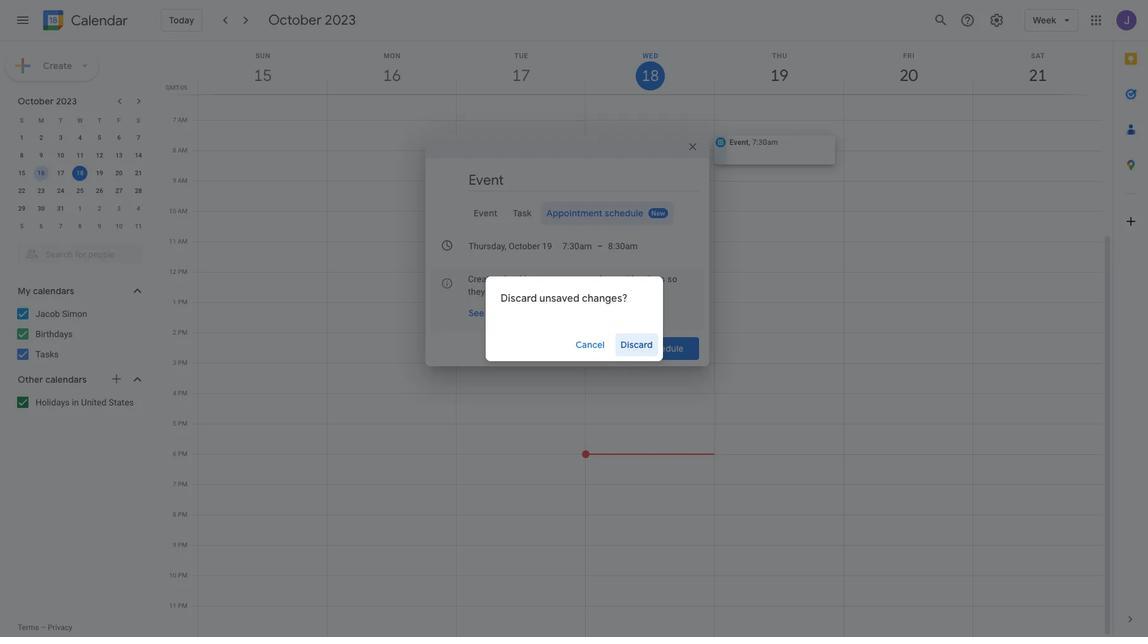 Task type: locate. For each thing, give the bounding box(es) containing it.
10 for the 10 element
[[57, 152, 64, 159]]

am down 8 am
[[178, 177, 188, 184]]

calendars up in
[[45, 374, 87, 386]]

0 horizontal spatial 3
[[59, 134, 62, 141]]

pm for 8 pm
[[178, 512, 188, 519]]

5 pm from the top
[[178, 390, 188, 397]]

22 element
[[14, 184, 29, 199]]

1 vertical spatial calendars
[[45, 374, 87, 386]]

6 down f
[[117, 134, 121, 141]]

share
[[595, 274, 618, 284]]

3 for november 3 element
[[117, 205, 121, 212]]

9 down november 2 element at the top left
[[98, 223, 101, 230]]

16 cell
[[31, 165, 51, 182]]

others
[[640, 274, 665, 284]]

23 element
[[34, 184, 49, 199]]

s
[[20, 117, 24, 124], [137, 117, 140, 124]]

pm up 3 pm
[[178, 329, 188, 336]]

10 inside the 10 element
[[57, 152, 64, 159]]

with
[[620, 274, 637, 284], [547, 287, 565, 297]]

0 vertical spatial 3
[[59, 134, 62, 141]]

pm for 7 pm
[[178, 481, 188, 488]]

6 for 6 pm
[[173, 451, 176, 458]]

4 down '28' element
[[137, 205, 140, 212]]

7 am
[[173, 117, 188, 124]]

1 down the 12 pm
[[173, 299, 176, 306]]

event
[[730, 138, 749, 147], [474, 208, 498, 219]]

2 horizontal spatial 6
[[173, 451, 176, 458]]

3 am from the top
[[178, 177, 188, 184]]

7:30am
[[753, 138, 778, 147]]

appointment
[[547, 208, 603, 219]]

0 horizontal spatial 2023
[[56, 96, 77, 107]]

5 am from the top
[[178, 238, 188, 245]]

t left f
[[98, 117, 101, 124]]

7 up 14
[[137, 134, 140, 141]]

11 down november 4 element
[[135, 223, 142, 230]]

pm down 2 pm
[[178, 360, 188, 367]]

0 vertical spatial october
[[268, 11, 322, 29]]

3 down 27 element
[[117, 205, 121, 212]]

1 vertical spatial 4
[[137, 205, 140, 212]]

1 vertical spatial schedule
[[646, 343, 684, 355]]

9 up '10 am'
[[173, 177, 176, 184]]

1 horizontal spatial t
[[98, 117, 101, 124]]

1 for 1 pm
[[173, 299, 176, 306]]

10 up 17
[[57, 152, 64, 159]]

row group
[[12, 129, 148, 236]]

3
[[59, 134, 62, 141], [117, 205, 121, 212], [173, 360, 176, 367]]

with right share
[[620, 274, 637, 284]]

november 11 element
[[131, 219, 146, 234]]

1 inside grid
[[173, 299, 176, 306]]

0 vertical spatial 6
[[117, 134, 121, 141]]

set
[[601, 343, 615, 355]]

12 inside grid
[[169, 269, 176, 276]]

with down page
[[547, 287, 565, 297]]

t
[[59, 117, 63, 124], [98, 117, 101, 124]]

11 for 11 pm
[[169, 603, 176, 610]]

1 horizontal spatial –
[[597, 241, 603, 252]]

None search field
[[0, 238, 157, 266]]

schedule right the
[[646, 343, 684, 355]]

event left 7:30am
[[730, 138, 749, 147]]

5 for november 5 element on the left top
[[20, 223, 24, 230]]

november 3 element
[[111, 201, 127, 217]]

8 up 15
[[20, 152, 24, 159]]

9 for 9 pm
[[173, 542, 176, 549]]

s right f
[[137, 117, 140, 124]]

1
[[20, 134, 24, 141], [78, 205, 82, 212], [173, 299, 176, 306]]

8 pm from the top
[[178, 481, 188, 488]]

calendars inside 'dropdown button'
[[45, 374, 87, 386]]

5 up 12 element
[[98, 134, 101, 141]]

grid
[[162, 41, 1113, 638]]

2 horizontal spatial 5
[[173, 421, 176, 428]]

1 vertical spatial event
[[474, 208, 498, 219]]

5 down the 4 pm
[[173, 421, 176, 428]]

12 inside row
[[96, 152, 103, 159]]

11 inside november 11 element
[[135, 223, 142, 230]]

0 horizontal spatial event
[[474, 208, 498, 219]]

am down 9 am
[[178, 208, 188, 215]]

1 vertical spatial 3
[[117, 205, 121, 212]]

9 up 10 pm
[[173, 542, 176, 549]]

0 horizontal spatial october 2023
[[18, 96, 77, 107]]

column header
[[198, 41, 328, 94], [327, 41, 457, 94], [456, 41, 586, 94], [585, 41, 715, 94], [715, 41, 844, 94], [844, 41, 974, 94], [973, 41, 1103, 94]]

10 down november 3 element
[[115, 223, 123, 230]]

0 horizontal spatial 4
[[78, 134, 82, 141]]

2 vertical spatial 3
[[173, 360, 176, 367]]

1 horizontal spatial 1
[[78, 205, 82, 212]]

1 vertical spatial discard
[[621, 339, 653, 351]]

a
[[497, 274, 502, 284]]

4 for november 4 element
[[137, 205, 140, 212]]

calendars for my calendars
[[33, 286, 74, 297]]

schedule left new element
[[605, 208, 644, 219]]

jacob
[[35, 309, 60, 319]]

9 up 16 on the top
[[39, 152, 43, 159]]

unsaved
[[540, 292, 580, 305]]

discard unsaved changes?
[[501, 292, 628, 305]]

0 horizontal spatial can
[[488, 287, 502, 297]]

1 horizontal spatial 4
[[137, 205, 140, 212]]

11 pm from the top
[[178, 573, 188, 580]]

0 horizontal spatial tab list
[[436, 202, 699, 225]]

to element
[[597, 241, 603, 252]]

0 vertical spatial can
[[578, 274, 593, 284]]

2 pm from the top
[[178, 299, 188, 306]]

october 2023 grid
[[12, 111, 148, 236]]

changes?
[[582, 292, 628, 305]]

0 horizontal spatial 6
[[39, 223, 43, 230]]

am up 9 am
[[178, 147, 188, 154]]

discard for discard unsaved changes?
[[501, 292, 537, 305]]

1 horizontal spatial schedule
[[646, 343, 684, 355]]

4 inside grid
[[173, 390, 176, 397]]

11
[[77, 152, 84, 159], [135, 223, 142, 230], [169, 238, 176, 245], [169, 603, 176, 610]]

4
[[78, 134, 82, 141], [137, 205, 140, 212], [173, 390, 176, 397]]

gmt-05
[[166, 84, 188, 91]]

holidays in united states
[[35, 398, 134, 408]]

row containing 8
[[12, 147, 148, 165]]

,
[[749, 138, 751, 147]]

pm down "9 pm"
[[178, 573, 188, 580]]

can down "a"
[[488, 287, 502, 297]]

calendars up the jacob
[[33, 286, 74, 297]]

november 2 element
[[92, 201, 107, 217]]

1 vertical spatial october
[[18, 96, 54, 107]]

cancel
[[576, 339, 605, 351]]

event button
[[469, 202, 503, 225]]

pm for 3 pm
[[178, 360, 188, 367]]

1 row from the top
[[12, 111, 148, 129]]

4 row from the top
[[12, 165, 148, 182]]

pm down the '8 pm' on the bottom
[[178, 542, 188, 549]]

row containing 5
[[12, 218, 148, 236]]

1 horizontal spatial can
[[578, 274, 593, 284]]

29
[[18, 205, 25, 212]]

10 pm
[[169, 573, 188, 580]]

0 vertical spatial schedule
[[605, 208, 644, 219]]

12 for 12 pm
[[169, 269, 176, 276]]

4 column header from the left
[[585, 41, 715, 94]]

24 element
[[53, 184, 68, 199]]

1 vertical spatial 6
[[39, 223, 43, 230]]

8 down november 1 element
[[78, 223, 82, 230]]

1 horizontal spatial s
[[137, 117, 140, 124]]

see how it works button
[[464, 302, 545, 325]]

2 row from the top
[[12, 129, 148, 147]]

row group containing 1
[[12, 129, 148, 236]]

2 horizontal spatial 3
[[173, 360, 176, 367]]

5
[[98, 134, 101, 141], [20, 223, 24, 230], [173, 421, 176, 428]]

1 horizontal spatial 3
[[117, 205, 121, 212]]

0 horizontal spatial 12
[[96, 152, 103, 159]]

am up 8 am
[[178, 117, 188, 124]]

3 row from the top
[[12, 147, 148, 165]]

5 row from the top
[[12, 182, 148, 200]]

2 t from the left
[[98, 117, 101, 124]]

tab list
[[1114, 41, 1149, 602], [436, 202, 699, 225]]

0 horizontal spatial discard
[[501, 292, 537, 305]]

31
[[57, 205, 64, 212]]

1 horizontal spatial 2
[[98, 205, 101, 212]]

8 down 7 am
[[173, 147, 176, 154]]

8 am
[[173, 147, 188, 154]]

am for 9 am
[[178, 177, 188, 184]]

0 horizontal spatial 1
[[20, 134, 24, 141]]

1 vertical spatial –
[[41, 624, 46, 633]]

2 horizontal spatial 1
[[173, 299, 176, 306]]

8 for november 8 element
[[78, 223, 82, 230]]

november 4 element
[[131, 201, 146, 217]]

19
[[96, 170, 103, 177]]

birthdays
[[35, 329, 73, 340]]

8 for 8 pm
[[173, 512, 176, 519]]

18 cell
[[70, 165, 90, 182]]

page
[[539, 274, 559, 284]]

1 pm
[[173, 299, 188, 306]]

october
[[268, 11, 322, 29], [18, 96, 54, 107]]

6 down 30 element
[[39, 223, 43, 230]]

11 inside 11 element
[[77, 152, 84, 159]]

0 horizontal spatial –
[[41, 624, 46, 633]]

7 row from the top
[[12, 218, 148, 236]]

pm for 10 pm
[[178, 573, 188, 580]]

row containing 1
[[12, 129, 148, 147]]

1 am from the top
[[178, 117, 188, 124]]

10 up 11 am
[[169, 208, 176, 215]]

1 vertical spatial can
[[488, 287, 502, 297]]

1 horizontal spatial october 2023
[[268, 11, 356, 29]]

10 am
[[169, 208, 188, 215]]

12 up 19 in the top of the page
[[96, 152, 103, 159]]

holidays
[[35, 398, 70, 408]]

12 for 12
[[96, 152, 103, 159]]

7 column header from the left
[[973, 41, 1103, 94]]

21
[[135, 170, 142, 177]]

pm up 2 pm
[[178, 299, 188, 306]]

11 for 11 element
[[77, 152, 84, 159]]

states
[[109, 398, 134, 408]]

– down appointment schedule
[[597, 241, 603, 252]]

19 element
[[92, 166, 107, 181]]

november 5 element
[[14, 219, 29, 234]]

12 down 11 am
[[169, 269, 176, 276]]

12 pm from the top
[[178, 603, 188, 610]]

event for event , 7:30am
[[730, 138, 749, 147]]

31 element
[[53, 201, 68, 217]]

2 column header from the left
[[327, 41, 457, 94]]

1 horizontal spatial 2023
[[325, 11, 356, 29]]

0 vertical spatial calendars
[[33, 286, 74, 297]]

row containing 22
[[12, 182, 148, 200]]

21 element
[[131, 166, 146, 181]]

1 column header from the left
[[198, 41, 328, 94]]

8 down 7 pm
[[173, 512, 176, 519]]

10 for 10 am
[[169, 208, 176, 215]]

17
[[57, 170, 64, 177]]

simon
[[62, 309, 87, 319]]

11 for november 11 element
[[135, 223, 142, 230]]

6 row from the top
[[12, 200, 148, 218]]

11 down '10 am'
[[169, 238, 176, 245]]

pm
[[178, 269, 188, 276], [178, 299, 188, 306], [178, 329, 188, 336], [178, 360, 188, 367], [178, 390, 188, 397], [178, 421, 188, 428], [178, 451, 188, 458], [178, 481, 188, 488], [178, 512, 188, 519], [178, 542, 188, 549], [178, 573, 188, 580], [178, 603, 188, 610]]

pm up 5 pm
[[178, 390, 188, 397]]

1 down 25 element
[[78, 205, 82, 212]]

14 element
[[131, 148, 146, 163]]

2 horizontal spatial 2
[[173, 329, 176, 336]]

1 s from the left
[[20, 117, 24, 124]]

6
[[117, 134, 121, 141], [39, 223, 43, 230], [173, 451, 176, 458]]

1 horizontal spatial event
[[730, 138, 749, 147]]

10 up 11 pm at the bottom left of the page
[[169, 573, 176, 580]]

am for 8 am
[[178, 147, 188, 154]]

pm up 6 pm
[[178, 421, 188, 428]]

4 pm
[[173, 390, 188, 397]]

calendar heading
[[68, 12, 128, 29]]

6 pm
[[173, 451, 188, 458]]

discard
[[501, 292, 537, 305], [621, 339, 653, 351]]

1 vertical spatial 2
[[98, 205, 101, 212]]

event inside grid
[[730, 138, 749, 147]]

4 pm from the top
[[178, 360, 188, 367]]

2 down 26 element
[[98, 205, 101, 212]]

so
[[668, 274, 678, 284]]

t left w
[[59, 117, 63, 124]]

11 up 18
[[77, 152, 84, 159]]

calendars inside dropdown button
[[33, 286, 74, 297]]

2 vertical spatial 4
[[173, 390, 176, 397]]

0 vertical spatial october 2023
[[268, 11, 356, 29]]

1 vertical spatial 5
[[20, 223, 24, 230]]

row
[[12, 111, 148, 129], [12, 129, 148, 147], [12, 147, 148, 165], [12, 165, 148, 182], [12, 182, 148, 200], [12, 200, 148, 218], [12, 218, 148, 236]]

pm up 1 pm
[[178, 269, 188, 276]]

1 vertical spatial 12
[[169, 269, 176, 276]]

discard inside button
[[621, 339, 653, 351]]

pm for 4 pm
[[178, 390, 188, 397]]

6 up 7 pm
[[173, 451, 176, 458]]

1 horizontal spatial 5
[[98, 134, 101, 141]]

6 inside grid
[[173, 451, 176, 458]]

30 element
[[34, 201, 49, 217]]

0 vertical spatial discard
[[501, 292, 537, 305]]

5 down 29 'element'
[[20, 223, 24, 230]]

november 9 element
[[92, 219, 107, 234]]

it
[[507, 308, 512, 319]]

2 down m
[[39, 134, 43, 141]]

0 horizontal spatial s
[[20, 117, 24, 124]]

29 element
[[14, 201, 29, 217]]

16
[[38, 170, 45, 177]]

2 inside november 2 element
[[98, 205, 101, 212]]

1 up 15
[[20, 134, 24, 141]]

4 down 3 pm
[[173, 390, 176, 397]]

7 down 31 element
[[59, 223, 62, 230]]

10 for november 10 "element"
[[115, 223, 123, 230]]

1 horizontal spatial 12
[[169, 269, 176, 276]]

tasks
[[35, 350, 59, 360]]

7 up 8 am
[[173, 117, 176, 124]]

7 down 6 pm
[[173, 481, 176, 488]]

28
[[135, 188, 142, 194]]

6 pm from the top
[[178, 421, 188, 428]]

grid containing event
[[162, 41, 1113, 638]]

s left m
[[20, 117, 24, 124]]

my calendars list
[[3, 304, 157, 365]]

am
[[178, 117, 188, 124], [178, 147, 188, 154], [178, 177, 188, 184], [178, 208, 188, 215], [178, 238, 188, 245]]

task button
[[508, 202, 537, 225]]

create
[[468, 274, 495, 284]]

0 horizontal spatial with
[[547, 287, 565, 297]]

row containing 29
[[12, 200, 148, 218]]

book
[[505, 287, 525, 297]]

10 for 10 pm
[[169, 573, 176, 580]]

discard unsaved changes? alert dialog
[[486, 277, 663, 361]]

1 pm from the top
[[178, 269, 188, 276]]

set up the schedule button
[[586, 338, 699, 360]]

9 pm from the top
[[178, 512, 188, 519]]

other calendars
[[18, 374, 87, 386]]

0 horizontal spatial t
[[59, 117, 63, 124]]

set up the schedule
[[601, 343, 684, 355]]

2 vertical spatial 1
[[173, 299, 176, 306]]

pm up 7 pm
[[178, 451, 188, 458]]

1 vertical spatial october 2023
[[18, 96, 77, 107]]

pm down 6 pm
[[178, 481, 188, 488]]

0 horizontal spatial 2
[[39, 134, 43, 141]]

0 vertical spatial 12
[[96, 152, 103, 159]]

2 horizontal spatial 4
[[173, 390, 176, 397]]

5 column header from the left
[[715, 41, 844, 94]]

4 am from the top
[[178, 208, 188, 215]]

10 inside november 10 "element"
[[115, 223, 123, 230]]

discard for discard
[[621, 339, 653, 351]]

1 horizontal spatial discard
[[621, 339, 653, 351]]

3 down 2 pm
[[173, 360, 176, 367]]

pm for 12 pm
[[178, 269, 188, 276]]

themselves
[[584, 287, 630, 297]]

can left share
[[578, 274, 593, 284]]

you
[[561, 274, 576, 284], [567, 287, 581, 297]]

15
[[18, 170, 25, 177]]

3 pm from the top
[[178, 329, 188, 336]]

0 vertical spatial –
[[597, 241, 603, 252]]

2 am from the top
[[178, 147, 188, 154]]

10 pm from the top
[[178, 542, 188, 549]]

am up the 12 pm
[[178, 238, 188, 245]]

11 down 10 pm
[[169, 603, 176, 610]]

2 s from the left
[[137, 117, 140, 124]]

5 inside grid
[[173, 421, 176, 428]]

3 up the 10 element
[[59, 134, 62, 141]]

event inside button
[[474, 208, 498, 219]]

schedule
[[605, 208, 644, 219], [646, 343, 684, 355]]

1 horizontal spatial october
[[268, 11, 322, 29]]

2 up 3 pm
[[173, 329, 176, 336]]

4 down w
[[78, 134, 82, 141]]

row containing s
[[12, 111, 148, 129]]

october 2023
[[268, 11, 356, 29], [18, 96, 77, 107]]

1 vertical spatial 1
[[78, 205, 82, 212]]

2 vertical spatial 5
[[173, 421, 176, 428]]

2 vertical spatial 6
[[173, 451, 176, 458]]

9 for 9 am
[[173, 177, 176, 184]]

pm up "9 pm"
[[178, 512, 188, 519]]

november 7 element
[[53, 219, 68, 234]]

2
[[39, 134, 43, 141], [98, 205, 101, 212], [173, 329, 176, 336]]

2 vertical spatial 2
[[173, 329, 176, 336]]

1 for november 1 element
[[78, 205, 82, 212]]

Add title text field
[[469, 171, 699, 190]]

1 horizontal spatial with
[[620, 274, 637, 284]]

7 pm from the top
[[178, 451, 188, 458]]

8
[[173, 147, 176, 154], [20, 152, 24, 159], [78, 223, 82, 230], [173, 512, 176, 519]]

1 vertical spatial 2023
[[56, 96, 77, 107]]

0 horizontal spatial 5
[[20, 223, 24, 230]]

– right the terms link
[[41, 624, 46, 633]]

0 vertical spatial event
[[730, 138, 749, 147]]

10 element
[[53, 148, 68, 163]]

event left task
[[474, 208, 498, 219]]

pm down 10 pm
[[178, 603, 188, 610]]



Task type: vqa. For each thing, say whether or not it's contained in the screenshot.
MY CALENDARS at the left of the page
yes



Task type: describe. For each thing, give the bounding box(es) containing it.
0 vertical spatial 2
[[39, 134, 43, 141]]

12 element
[[92, 148, 107, 163]]

pm for 6 pm
[[178, 451, 188, 458]]

the
[[630, 343, 644, 355]]

11 for 11 am
[[169, 238, 176, 245]]

my
[[18, 286, 31, 297]]

appointment schedule
[[547, 208, 644, 219]]

pm for 2 pm
[[178, 329, 188, 336]]

3 pm
[[173, 360, 188, 367]]

november 10 element
[[111, 219, 127, 234]]

task
[[513, 208, 532, 219]]

11 element
[[73, 148, 88, 163]]

row containing 15
[[12, 165, 148, 182]]

13
[[115, 152, 123, 159]]

create a booking page you can share with others so they can book time with you themselves
[[468, 274, 678, 297]]

1 horizontal spatial tab list
[[1114, 41, 1149, 602]]

works
[[515, 308, 540, 319]]

7 for november 7 element
[[59, 223, 62, 230]]

they
[[468, 287, 485, 297]]

am for 10 am
[[178, 208, 188, 215]]

20 element
[[111, 166, 127, 181]]

0 horizontal spatial schedule
[[605, 208, 644, 219]]

2 for 2 pm
[[173, 329, 176, 336]]

30
[[38, 205, 45, 212]]

12 pm
[[169, 269, 188, 276]]

new element
[[649, 208, 669, 219]]

1 vertical spatial with
[[547, 287, 565, 297]]

0 vertical spatial you
[[561, 274, 576, 284]]

16 element
[[34, 166, 49, 181]]

26
[[96, 188, 103, 194]]

4 for 4 pm
[[173, 390, 176, 397]]

11 pm
[[169, 603, 188, 610]]

booking
[[504, 274, 537, 284]]

cancel button
[[570, 330, 611, 360]]

2 for november 2 element at the top left
[[98, 205, 101, 212]]

27 element
[[111, 184, 127, 199]]

1 t from the left
[[59, 117, 63, 124]]

7 pm
[[173, 481, 188, 488]]

am for 11 am
[[178, 238, 188, 245]]

am for 7 am
[[178, 117, 188, 124]]

event , 7:30am
[[730, 138, 778, 147]]

05
[[180, 84, 188, 91]]

25 element
[[73, 184, 88, 199]]

18, today element
[[73, 166, 88, 181]]

0 horizontal spatial october
[[18, 96, 54, 107]]

9 for 'november 9' element
[[98, 223, 101, 230]]

f
[[117, 117, 121, 124]]

20
[[115, 170, 123, 177]]

17 element
[[53, 166, 68, 181]]

pm for 11 pm
[[178, 603, 188, 610]]

discard button
[[616, 330, 658, 360]]

november 6 element
[[34, 219, 49, 234]]

in
[[72, 398, 79, 408]]

my calendars
[[18, 286, 74, 297]]

gmt-
[[166, 84, 180, 91]]

5 for 5 pm
[[173, 421, 176, 428]]

15 element
[[14, 166, 29, 181]]

28 element
[[131, 184, 146, 199]]

calendar element
[[41, 8, 128, 35]]

14
[[135, 152, 142, 159]]

pm for 9 pm
[[178, 542, 188, 549]]

terms link
[[18, 624, 39, 633]]

new
[[652, 210, 666, 218]]

6 for the november 6 element on the left of page
[[39, 223, 43, 230]]

event for event
[[474, 208, 498, 219]]

18
[[77, 170, 84, 177]]

8 for 8 am
[[173, 147, 176, 154]]

calendars for other calendars
[[45, 374, 87, 386]]

22
[[18, 188, 25, 194]]

1 horizontal spatial 6
[[117, 134, 121, 141]]

tab list containing event
[[436, 202, 699, 225]]

time
[[527, 287, 545, 297]]

today button
[[161, 9, 203, 32]]

see how it works
[[469, 308, 540, 319]]

3 for 3 pm
[[173, 360, 176, 367]]

6 column header from the left
[[844, 41, 974, 94]]

11 am
[[169, 238, 188, 245]]

23
[[38, 188, 45, 194]]

3 column header from the left
[[456, 41, 586, 94]]

other
[[18, 374, 43, 386]]

27
[[115, 188, 123, 194]]

9 pm
[[173, 542, 188, 549]]

0 vertical spatial 4
[[78, 134, 82, 141]]

pm for 1 pm
[[178, 299, 188, 306]]

13 element
[[111, 148, 127, 163]]

today
[[169, 15, 194, 26]]

main drawer image
[[15, 13, 30, 28]]

w
[[77, 117, 83, 124]]

24
[[57, 188, 64, 194]]

see
[[469, 308, 484, 319]]

united
[[81, 398, 107, 408]]

how
[[487, 308, 504, 319]]

m
[[38, 117, 44, 124]]

calendar
[[71, 12, 128, 29]]

schedule inside button
[[646, 343, 684, 355]]

8 pm
[[173, 512, 188, 519]]

7 for 7 pm
[[173, 481, 176, 488]]

0 vertical spatial 5
[[98, 134, 101, 141]]

2 pm
[[173, 329, 188, 336]]

0 vertical spatial with
[[620, 274, 637, 284]]

0 vertical spatial 2023
[[325, 11, 356, 29]]

jacob simon
[[35, 309, 87, 319]]

other calendars button
[[3, 370, 157, 390]]

november 8 element
[[73, 219, 88, 234]]

privacy
[[48, 624, 72, 633]]

up
[[617, 343, 628, 355]]

privacy link
[[48, 624, 72, 633]]

9 am
[[173, 177, 188, 184]]

5 pm
[[173, 421, 188, 428]]

1 vertical spatial you
[[567, 287, 581, 297]]

0 vertical spatial 1
[[20, 134, 24, 141]]

pm for 5 pm
[[178, 421, 188, 428]]

terms – privacy
[[18, 624, 72, 633]]

26 element
[[92, 184, 107, 199]]

terms
[[18, 624, 39, 633]]

25
[[77, 188, 84, 194]]

7 for 7 am
[[173, 117, 176, 124]]

november 1 element
[[73, 201, 88, 217]]



